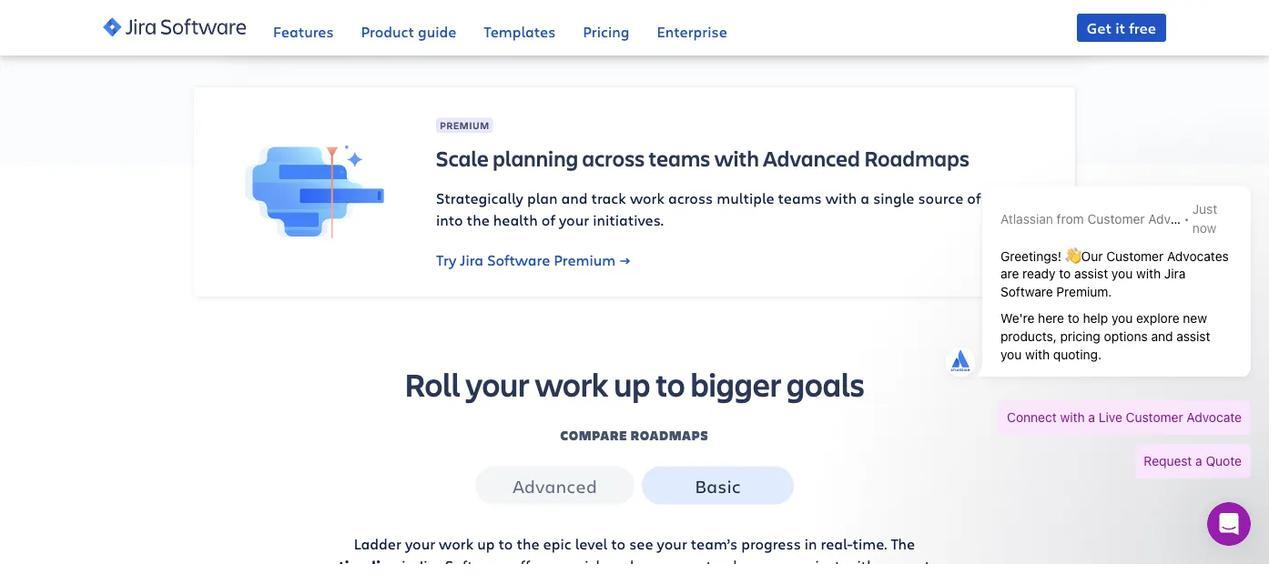 Task type: describe. For each thing, give the bounding box(es) containing it.
product guide link
[[361, 0, 457, 55]]

scale planning across teams with advanced roadmaps
[[436, 144, 970, 173]]

get it free link
[[1077, 14, 1167, 42]]

strategically
[[436, 189, 524, 208]]

ladder your work up to the epic level to see your team's progress in real-time. the
[[354, 534, 915, 554]]

your right ladder
[[405, 534, 435, 554]]

product
[[361, 21, 414, 41]]

templates
[[484, 21, 556, 41]]

bigger
[[691, 363, 782, 406]]

source
[[918, 189, 964, 208]]

roll
[[405, 363, 460, 406]]

compare roadmaps
[[561, 428, 709, 445]]

plan
[[527, 189, 558, 208]]

try jira software premium link
[[436, 251, 643, 270]]

initiatives.
[[593, 211, 664, 230]]

work for bigger
[[535, 363, 609, 406]]

1 horizontal spatial of
[[968, 189, 981, 208]]

the
[[891, 534, 915, 554]]

1 vertical spatial of
[[542, 211, 555, 230]]

1 horizontal spatial to
[[611, 534, 626, 554]]

strategically plan and track work across multiple teams with a single source of truth into the health of your initiatives.
[[436, 189, 1020, 230]]

enterprise
[[657, 21, 727, 41]]

1 vertical spatial dialog
[[1208, 503, 1251, 546]]

with inside strategically plan and track work across multiple teams with a single source of truth into the health of your initiatives.
[[826, 189, 857, 208]]

roadmaps
[[865, 144, 970, 173]]

get it free
[[1087, 18, 1157, 37]]

basic
[[695, 474, 741, 498]]

0 horizontal spatial with
[[715, 144, 760, 173]]

features
[[273, 21, 334, 41]]

a
[[861, 189, 870, 208]]

try
[[436, 251, 457, 270]]

work for the
[[439, 534, 474, 554]]

try jira software premium
[[436, 251, 616, 270]]

premium roadmaps image
[[242, 119, 388, 265]]

compare
[[561, 428, 628, 445]]

to for bigger
[[656, 363, 685, 406]]

multiple
[[717, 189, 775, 208]]

1 horizontal spatial advanced
[[764, 144, 861, 173]]

software
[[487, 251, 550, 270]]

into
[[436, 211, 463, 230]]

0 vertical spatial across
[[582, 144, 645, 173]]

0 horizontal spatial advanced
[[513, 474, 597, 498]]

single
[[874, 189, 915, 208]]

get
[[1087, 18, 1112, 37]]



Task type: vqa. For each thing, say whether or not it's contained in the screenshot.
the it
yes



Task type: locate. For each thing, give the bounding box(es) containing it.
advanced link
[[475, 467, 635, 505]]

2 horizontal spatial to
[[656, 363, 685, 406]]

features link
[[273, 0, 334, 55]]

in
[[805, 534, 817, 554]]

0 vertical spatial the
[[467, 211, 490, 230]]

0 horizontal spatial up
[[477, 534, 495, 554]]

1 horizontal spatial up
[[614, 363, 651, 406]]

roll your work up to bigger goals
[[405, 363, 865, 406]]

to left epic
[[499, 534, 513, 554]]

1 vertical spatial across
[[669, 189, 713, 208]]

teams inside strategically plan and track work across multiple teams with a single source of truth into the health of your initiatives.
[[778, 189, 822, 208]]

of down plan
[[542, 211, 555, 230]]

roadmaps
[[631, 428, 709, 445]]

ladder
[[354, 534, 402, 554]]

0 horizontal spatial of
[[542, 211, 555, 230]]

of left truth
[[968, 189, 981, 208]]

0 vertical spatial premium
[[440, 119, 490, 132]]

time.
[[853, 534, 888, 554]]

across inside strategically plan and track work across multiple teams with a single source of truth into the health of your initiatives.
[[669, 189, 713, 208]]

teams up strategically plan and track work across multiple teams with a single source of truth into the health of your initiatives.
[[649, 144, 711, 173]]

up up compare roadmaps
[[614, 363, 651, 406]]

progress
[[742, 534, 801, 554]]

basic link
[[642, 467, 794, 505]]

work up the compare
[[535, 363, 609, 406]]

your down and
[[559, 211, 589, 230]]

0 horizontal spatial work
[[439, 534, 474, 554]]

2 vertical spatial work
[[439, 534, 474, 554]]

the left epic
[[517, 534, 540, 554]]

advanced up epic
[[513, 474, 597, 498]]

teams
[[649, 144, 711, 173], [778, 189, 822, 208]]

your
[[559, 211, 589, 230], [466, 363, 530, 406], [405, 534, 435, 554], [657, 534, 687, 554]]

1 horizontal spatial work
[[535, 363, 609, 406]]

0 horizontal spatial the
[[467, 211, 490, 230]]

to
[[656, 363, 685, 406], [499, 534, 513, 554], [611, 534, 626, 554]]

1 horizontal spatial teams
[[778, 189, 822, 208]]

dialog
[[933, 166, 1261, 497], [1208, 503, 1251, 546]]

0 vertical spatial advanced
[[764, 144, 861, 173]]

with
[[715, 144, 760, 173], [826, 189, 857, 208]]

0 horizontal spatial teams
[[649, 144, 711, 173]]

templates link
[[484, 0, 556, 55]]

level
[[575, 534, 608, 554]]

jira
[[460, 251, 484, 270]]

and
[[561, 189, 588, 208]]

1 vertical spatial with
[[826, 189, 857, 208]]

up for the
[[477, 534, 495, 554]]

1 vertical spatial up
[[477, 534, 495, 554]]

work
[[630, 189, 665, 208], [535, 363, 609, 406], [439, 534, 474, 554]]

1 vertical spatial advanced
[[513, 474, 597, 498]]

to up roadmaps
[[656, 363, 685, 406]]

pricing link
[[583, 0, 630, 55]]

work up initiatives.
[[630, 189, 665, 208]]

0 vertical spatial dialog
[[933, 166, 1261, 497]]

to for the
[[499, 534, 513, 554]]

1 vertical spatial work
[[535, 363, 609, 406]]

2 horizontal spatial work
[[630, 189, 665, 208]]

your inside strategically plan and track work across multiple teams with a single source of truth into the health of your initiatives.
[[559, 211, 589, 230]]

0 vertical spatial work
[[630, 189, 665, 208]]

across up track
[[582, 144, 645, 173]]

1 vertical spatial the
[[517, 534, 540, 554]]

your right see
[[657, 534, 687, 554]]

premium
[[440, 119, 490, 132], [554, 251, 616, 270]]

team's
[[691, 534, 738, 554]]

work inside strategically plan and track work across multiple teams with a single source of truth into the health of your initiatives.
[[630, 189, 665, 208]]

product guide
[[361, 21, 457, 41]]

goals
[[787, 363, 865, 406]]

see
[[630, 534, 654, 554]]

work right ladder
[[439, 534, 474, 554]]

epic
[[543, 534, 572, 554]]

advanced
[[764, 144, 861, 173], [513, 474, 597, 498]]

up left epic
[[477, 534, 495, 554]]

1 horizontal spatial across
[[669, 189, 713, 208]]

1 vertical spatial premium
[[554, 251, 616, 270]]

pricing
[[583, 21, 630, 41]]

of
[[968, 189, 981, 208], [542, 211, 555, 230]]

0 horizontal spatial across
[[582, 144, 645, 173]]

across down scale planning across teams with advanced roadmaps at the top of page
[[669, 189, 713, 208]]

real-
[[821, 534, 853, 554]]

1 horizontal spatial premium
[[554, 251, 616, 270]]

free
[[1130, 18, 1157, 37]]

0 vertical spatial teams
[[649, 144, 711, 173]]

across
[[582, 144, 645, 173], [669, 189, 713, 208]]

health
[[493, 211, 538, 230]]

premium down initiatives.
[[554, 251, 616, 270]]

planning
[[493, 144, 579, 173]]

to left see
[[611, 534, 626, 554]]

track
[[592, 189, 626, 208]]

teams right multiple
[[778, 189, 822, 208]]

with left a
[[826, 189, 857, 208]]

0 vertical spatial with
[[715, 144, 760, 173]]

0 vertical spatial up
[[614, 363, 651, 406]]

guide
[[418, 21, 457, 41]]

premium up scale
[[440, 119, 490, 132]]

up for bigger
[[614, 363, 651, 406]]

with up multiple
[[715, 144, 760, 173]]

scale
[[436, 144, 489, 173]]

up
[[614, 363, 651, 406], [477, 534, 495, 554]]

truth
[[985, 189, 1020, 208]]

0 horizontal spatial premium
[[440, 119, 490, 132]]

your right roll
[[466, 363, 530, 406]]

enterprise link
[[657, 0, 727, 55]]

1 horizontal spatial with
[[826, 189, 857, 208]]

the
[[467, 211, 490, 230], [517, 534, 540, 554]]

1 horizontal spatial the
[[517, 534, 540, 554]]

advanced up multiple
[[764, 144, 861, 173]]

0 horizontal spatial to
[[499, 534, 513, 554]]

the inside strategically plan and track work across multiple teams with a single source of truth into the health of your initiatives.
[[467, 211, 490, 230]]

1 vertical spatial teams
[[778, 189, 822, 208]]

the down the strategically
[[467, 211, 490, 230]]

0 vertical spatial of
[[968, 189, 981, 208]]

it
[[1116, 18, 1126, 37]]



